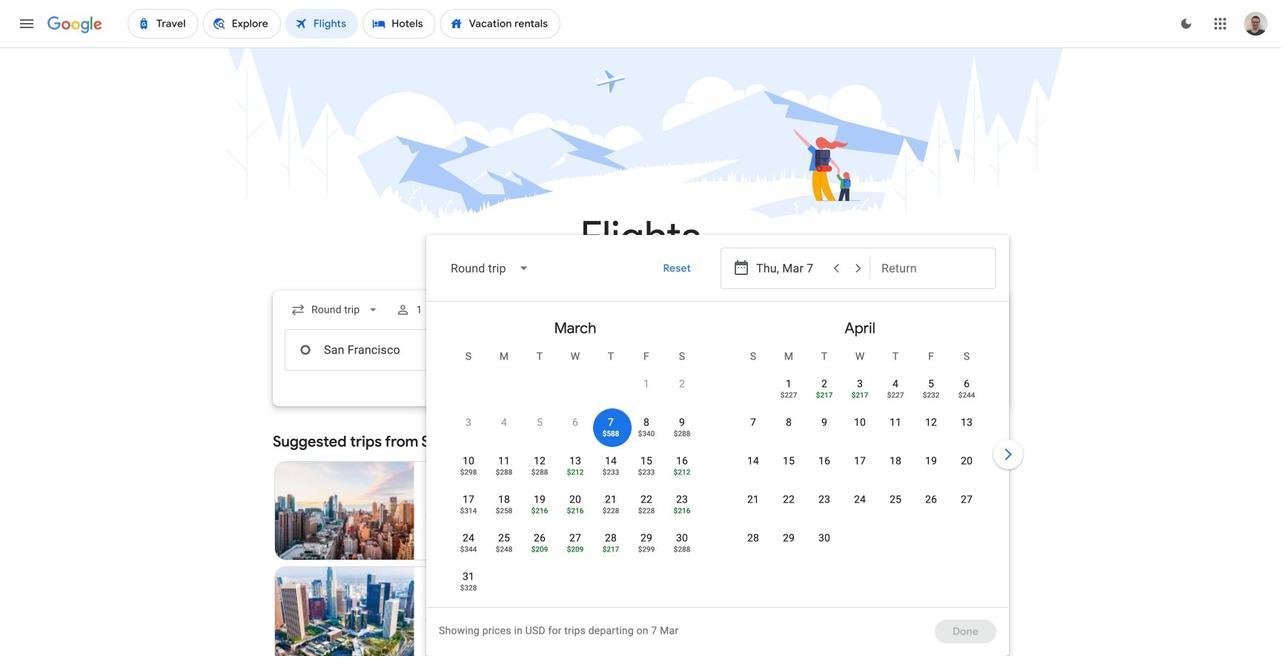 Task type: describe. For each thing, give the bounding box(es) containing it.
wednesday, march 6, 2024 element
[[572, 415, 578, 430]]

change appearance image
[[1169, 6, 1204, 42]]

tuesday, march 12, 2024 element
[[534, 454, 546, 469]]

friday, march 29, 2024 element
[[641, 531, 653, 546]]

, 216 us dollars element for tuesday, march 19, 2024 element
[[531, 507, 548, 515]]

, 233 us dollars element for friday, march 15, 2024 "element" in the bottom of the page
[[638, 469, 655, 476]]

, 588 us dollars element
[[603, 430, 619, 438]]

, 227 us dollars element for monday, april 1, 2024 element
[[781, 392, 797, 399]]

, 216 us dollars element for saturday, march 23, 2024 "element"
[[674, 507, 691, 515]]

row up wednesday, april 17, 2024 element at the bottom right of page
[[736, 409, 985, 451]]

, 227 us dollars element for the thursday, april 4, 2024 element on the right
[[887, 392, 904, 399]]

, 314 us dollars element
[[460, 507, 477, 515]]

, 216 us dollars element for wednesday, march 20, 2024 "element"
[[567, 507, 584, 515]]

saturday, march 23, 2024 element
[[676, 492, 688, 507]]

wednesday, april 10, 2024 element
[[854, 415, 866, 430]]

monday, april 8, 2024 element
[[786, 415, 792, 430]]

tuesday, april 23, 2024 element
[[819, 492, 831, 507]]

tuesday, march 5, 2024 element
[[537, 415, 543, 430]]

, 288 us dollars element for monday, march 11, 2024 element
[[496, 469, 513, 476]]

tuesday, april 16, 2024 element
[[819, 454, 831, 469]]

187 US dollars text field
[[589, 538, 612, 551]]

row up wednesday, march 27, 2024 element
[[451, 486, 700, 528]]

sunday, march 31, 2024 element
[[463, 570, 475, 584]]

, 258 us dollars element
[[496, 507, 513, 515]]

friday, march 1, 2024 element
[[644, 377, 650, 392]]

row up wednesday, march 20, 2024 "element"
[[451, 447, 700, 489]]

friday, march 15, 2024 element
[[641, 454, 653, 469]]

, 288 us dollars element for saturday, march 30, 2024 "element"
[[674, 546, 691, 553]]

row up wednesday, april 24, 2024 element
[[736, 447, 985, 489]]

grid inside flight search field
[[433, 308, 1003, 616]]

wednesday, march 20, 2024 element
[[569, 492, 581, 507]]

thursday, april 11, 2024 element
[[890, 415, 902, 430]]

thursday, march 21, 2024 element
[[605, 492, 617, 507]]

main menu image
[[18, 15, 36, 33]]

tuesday, april 9, 2024 element
[[822, 415, 828, 430]]

thursday, april 18, 2024 element
[[890, 454, 902, 469]]

, 288 us dollars element for saturday, march 9, 2024 element
[[674, 430, 691, 438]]

sunday, april 7, 2024 element
[[750, 415, 756, 430]]

, 248 us dollars element
[[496, 546, 513, 553]]

wednesday, april 17, 2024 element
[[854, 454, 866, 469]]

saturday, march 16, 2024 element
[[676, 454, 688, 469]]

monday, march 11, 2024 element
[[498, 454, 510, 469]]

, 212 us dollars element for the "wednesday, march 13, 2024" element
[[567, 469, 584, 476]]

, 217 us dollars element for tuesday, april 2, 2024 element
[[816, 392, 833, 399]]

, 217 us dollars element for wednesday, april 3, 2024 element in the bottom of the page
[[852, 392, 869, 399]]

sunday, march 10, 2024 element
[[463, 454, 475, 469]]

, 298 us dollars element
[[460, 469, 477, 476]]



Task type: vqa. For each thing, say whether or not it's contained in the screenshot.
90 US dollars text box containing $90
no



Task type: locate. For each thing, give the bounding box(es) containing it.
row up saturday, march 9, 2024 element
[[629, 364, 700, 412]]

row down wednesday, april 17, 2024 element at the bottom right of page
[[736, 486, 985, 528]]

monday, april 22, 2024 element
[[783, 492, 795, 507]]

Return text field
[[882, 248, 984, 288]]

wednesday, march 27, 2024 element
[[569, 531, 581, 546]]

sunday, march 3, 2024 element
[[466, 415, 472, 430]]

2 , 212 us dollars element from the left
[[674, 469, 691, 476]]

, 344 us dollars element
[[460, 546, 477, 553]]

wednesday, april 3, 2024 element
[[857, 377, 863, 392]]

sunday, april 14, 2024 element
[[747, 454, 759, 469]]

row up the "wednesday, march 13, 2024" element
[[451, 409, 700, 451]]

, 212 us dollars element up saturday, march 23, 2024 "element"
[[674, 469, 691, 476]]

row down monday, april 22, 2024 element
[[736, 524, 842, 567]]

tuesday, april 2, 2024 element
[[822, 377, 828, 392]]

row
[[629, 364, 700, 412], [771, 364, 985, 412], [451, 409, 700, 451], [736, 409, 985, 451], [451, 447, 700, 489], [736, 447, 985, 489], [451, 486, 700, 528], [736, 486, 985, 528], [451, 524, 700, 567], [736, 524, 842, 567]]

monday, april 29, 2024 element
[[783, 531, 795, 546]]

 image inside suggested trips from san francisco region
[[477, 504, 479, 518]]

2 , 228 us dollars element from the left
[[638, 507, 655, 515]]

, 216 us dollars element
[[531, 507, 548, 515], [567, 507, 584, 515], [674, 507, 691, 515]]

, 212 us dollars element up wednesday, march 20, 2024 "element"
[[567, 469, 584, 476]]

0 horizontal spatial , 212 us dollars element
[[567, 469, 584, 476]]

Departure text field
[[756, 248, 825, 288]]

, 217 us dollars element left , 299 us dollars element
[[603, 546, 619, 553]]

1 horizontal spatial , 209 us dollars element
[[567, 546, 584, 553]]

, 209 us dollars element for wednesday, march 27, 2024 element
[[567, 546, 584, 553]]

explore destinations image
[[980, 471, 997, 489]]

, 227 us dollars element up monday, april 8, 2024 element
[[781, 392, 797, 399]]

, 328 us dollars element
[[460, 584, 477, 592]]

Return text field
[[882, 330, 984, 370]]

, 228 us dollars element for friday, march 22, 2024 element at bottom
[[638, 507, 655, 515]]

, 288 us dollars element
[[674, 430, 691, 438], [496, 469, 513, 476], [531, 469, 548, 476], [674, 546, 691, 553]]

row down wednesday, march 20, 2024 "element"
[[451, 524, 700, 567]]

1 , 233 us dollars element from the left
[[603, 469, 619, 476]]

, 288 us dollars element up tuesday, march 19, 2024 element
[[531, 469, 548, 476]]

1 horizontal spatial , 228 us dollars element
[[638, 507, 655, 515]]

saturday, march 9, 2024 element
[[679, 415, 685, 430]]

suggested trips from san francisco region
[[273, 424, 1009, 656]]

0 horizontal spatial , 227 us dollars element
[[781, 392, 797, 399]]

, 228 us dollars element for thursday, march 21, 2024 element
[[603, 507, 619, 515]]

friday, march 22, 2024 element
[[641, 492, 653, 507]]

thursday, march 28, 2024 element
[[605, 531, 617, 546]]

1 , 216 us dollars element from the left
[[531, 507, 548, 515]]

, 288 us dollars element for tuesday, march 12, 2024 element
[[531, 469, 548, 476]]

monday, march 4, 2024 element
[[501, 415, 507, 430]]

, 340 us dollars element
[[638, 430, 655, 438]]

, 233 us dollars element
[[603, 469, 619, 476], [638, 469, 655, 476]]

, 209 us dollars element right the , 248 us dollars element
[[531, 546, 548, 553]]

row up the wednesday, april 10, 2024 element
[[771, 364, 985, 412]]

tuesday, april 30, 2024 element
[[819, 531, 831, 546]]

, 216 us dollars element up "tuesday, march 26, 2024" element
[[531, 507, 548, 515]]

0 horizontal spatial , 228 us dollars element
[[603, 507, 619, 515]]

, 217 us dollars element
[[816, 392, 833, 399], [852, 392, 869, 399], [603, 546, 619, 553]]

, 227 us dollars element up thursday, april 11, 2024 element
[[887, 392, 904, 399]]

Departure text field
[[756, 330, 859, 370]]

sunday, march 24, 2024 element
[[463, 531, 475, 546]]

cell
[[914, 372, 949, 407], [949, 372, 985, 407], [914, 410, 949, 446], [949, 410, 985, 446], [914, 449, 949, 484], [949, 449, 985, 484], [914, 487, 949, 523], [949, 487, 985, 523]]

0 horizontal spatial , 233 us dollars element
[[603, 469, 619, 476]]

2 , 233 us dollars element from the left
[[638, 469, 655, 476]]

friday, march 8, 2024 element
[[644, 415, 650, 430]]

2 horizontal spatial , 216 us dollars element
[[674, 507, 691, 515]]

wednesday, april 24, 2024 element
[[854, 492, 866, 507]]

1 horizontal spatial , 217 us dollars element
[[816, 392, 833, 399]]

thursday, april 4, 2024 element
[[893, 377, 899, 392]]

monday, march 25, 2024 element
[[498, 531, 510, 546]]

saturday, march 30, 2024 element
[[676, 531, 688, 546]]

row group
[[433, 308, 718, 605], [718, 308, 1003, 601]]

2 row group from the left
[[718, 308, 1003, 601]]

tuesday, march 19, 2024 element
[[534, 492, 546, 507]]

1 , 227 us dollars element from the left
[[781, 392, 797, 399]]

monday, april 1, 2024 element
[[786, 377, 792, 392]]

saturday, march 2, 2024 element
[[679, 377, 685, 392]]

, 233 us dollars element up friday, march 22, 2024 element at bottom
[[638, 469, 655, 476]]

wednesday, march 13, 2024 element
[[569, 454, 581, 469]]

, 288 us dollars element right , 299 us dollars element
[[674, 546, 691, 553]]

, 217 us dollars element up the wednesday, april 10, 2024 element
[[852, 392, 869, 399]]

, 233 us dollars element up thursday, march 21, 2024 element
[[603, 469, 619, 476]]

1 horizontal spatial , 227 us dollars element
[[887, 392, 904, 399]]

, 228 us dollars element
[[603, 507, 619, 515], [638, 507, 655, 515]]

grid
[[433, 308, 1003, 616]]

0 horizontal spatial , 217 us dollars element
[[603, 546, 619, 553]]

, 217 us dollars element up tuesday, april 9, 2024 element
[[816, 392, 833, 399]]

2 , 216 us dollars element from the left
[[567, 507, 584, 515]]

, 209 us dollars element left 187 us dollars text field
[[567, 546, 584, 553]]

, 288 us dollars element up monday, march 18, 2024 "element"
[[496, 469, 513, 476]]

sunday, march 17, 2024 element
[[463, 492, 475, 507]]

, 288 us dollars element up saturday, march 16, 2024 element
[[674, 430, 691, 438]]

1 horizontal spatial , 233 us dollars element
[[638, 469, 655, 476]]

2 , 227 us dollars element from the left
[[887, 392, 904, 399]]

1 row group from the left
[[433, 308, 718, 605]]

Flight search field
[[261, 235, 1026, 656]]

, 233 us dollars element for thursday, march 14, 2024 element
[[603, 469, 619, 476]]

2 , 209 us dollars element from the left
[[567, 546, 584, 553]]

, 299 us dollars element
[[638, 546, 655, 553]]

, 228 us dollars element up friday, march 29, 2024 element
[[638, 507, 655, 515]]

None field
[[439, 251, 542, 286], [285, 297, 387, 323], [439, 251, 542, 286], [285, 297, 387, 323]]

, 209 us dollars element for "tuesday, march 26, 2024" element
[[531, 546, 548, 553]]

sunday, april 28, 2024 element
[[747, 531, 759, 546]]

0 horizontal spatial , 209 us dollars element
[[531, 546, 548, 553]]

, 209 us dollars element
[[531, 546, 548, 553], [567, 546, 584, 553]]

sunday, april 21, 2024 element
[[747, 492, 759, 507]]

monday, april 15, 2024 element
[[783, 454, 795, 469]]

2 horizontal spatial , 217 us dollars element
[[852, 392, 869, 399]]

swap origin and destination. image
[[488, 341, 506, 359]]

1 , 209 us dollars element from the left
[[531, 546, 548, 553]]

1 , 212 us dollars element from the left
[[567, 469, 584, 476]]

, 227 us dollars element
[[781, 392, 797, 399], [887, 392, 904, 399]]

1 , 228 us dollars element from the left
[[603, 507, 619, 515]]

1 horizontal spatial , 216 us dollars element
[[567, 507, 584, 515]]

 image
[[477, 504, 479, 518]]

thursday, march 14, 2024 element
[[605, 454, 617, 469]]

thursday, march 7, 2024, departure date. element
[[608, 415, 614, 430]]

0 horizontal spatial , 216 us dollars element
[[531, 507, 548, 515]]

3 , 216 us dollars element from the left
[[674, 507, 691, 515]]

monday, march 18, 2024 element
[[498, 492, 510, 507]]

, 212 us dollars element
[[567, 469, 584, 476], [674, 469, 691, 476]]

, 216 us dollars element up wednesday, march 27, 2024 element
[[567, 507, 584, 515]]

thursday, april 25, 2024 element
[[890, 492, 902, 507]]

1 horizontal spatial , 212 us dollars element
[[674, 469, 691, 476]]

, 216 us dollars element up saturday, march 30, 2024 "element"
[[674, 507, 691, 515]]

, 212 us dollars element for saturday, march 16, 2024 element
[[674, 469, 691, 476]]

tuesday, march 26, 2024 element
[[534, 531, 546, 546]]

, 217 us dollars element for thursday, march 28, 2024 element
[[603, 546, 619, 553]]

, 228 us dollars element up thursday, march 28, 2024 element
[[603, 507, 619, 515]]

Where from? text field
[[285, 329, 494, 371]]



